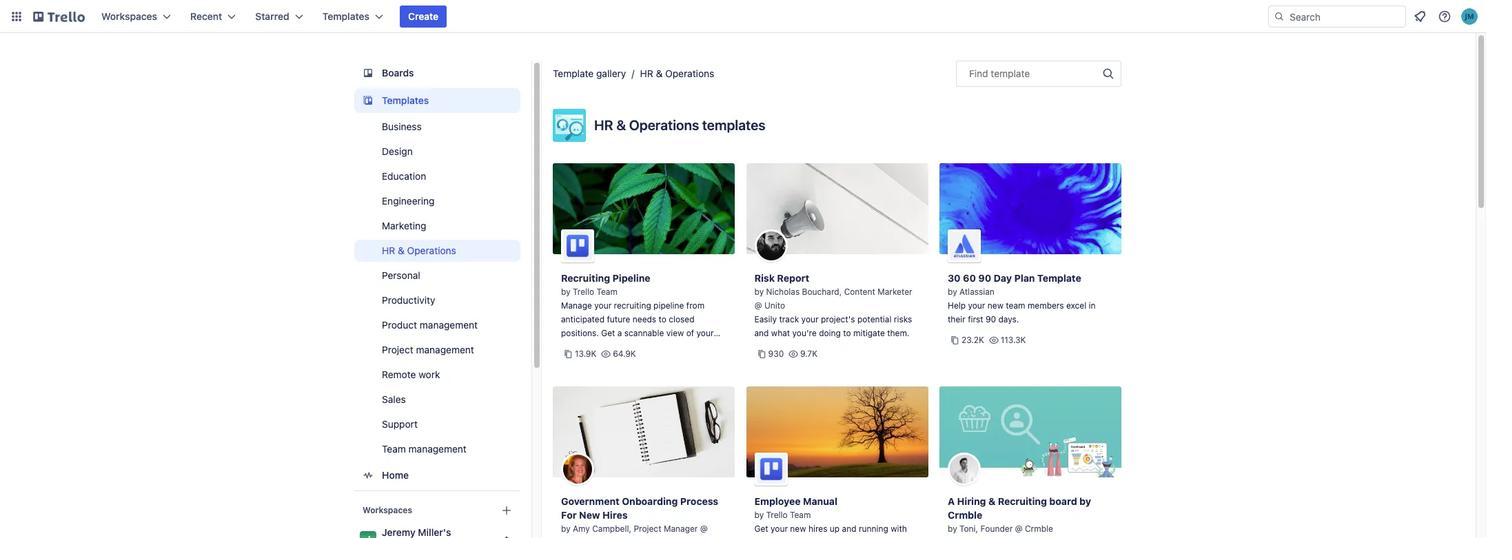 Task type: describe. For each thing, give the bounding box(es) containing it.
search image
[[1274, 11, 1285, 22]]

gallery
[[596, 68, 626, 79]]

support link
[[354, 414, 520, 436]]

trello for employee
[[766, 510, 788, 520]]

toni, founder @ crmble image
[[948, 453, 981, 486]]

management for team management
[[408, 443, 467, 455]]

team management link
[[354, 438, 520, 460]]

create
[[408, 10, 438, 22]]

templates
[[702, 117, 765, 133]]

1 horizontal spatial hr & operations link
[[640, 68, 714, 79]]

64.9k
[[613, 349, 636, 359]]

113.3k
[[1001, 335, 1026, 345]]

starred button
[[247, 6, 311, 28]]

0 vertical spatial hr & operations
[[640, 68, 714, 79]]

team for employee
[[790, 510, 811, 520]]

team management
[[382, 443, 467, 455]]

sales
[[382, 394, 406, 405]]

employee
[[799, 538, 836, 538]]

30
[[948, 272, 961, 284]]

0 horizontal spatial crmble
[[948, 509, 982, 521]]

9.7k
[[800, 349, 818, 359]]

boards link
[[354, 61, 520, 85]]

remote
[[382, 369, 416, 380]]

board image
[[360, 65, 376, 81]]

with
[[891, 524, 907, 534]]

personal link
[[354, 265, 520, 287]]

atlassian
[[959, 287, 994, 297]]

boards
[[382, 67, 414, 79]]

manual!
[[839, 538, 869, 538]]

work
[[419, 369, 440, 380]]

recent button
[[182, 6, 244, 28]]

plan
[[1014, 272, 1035, 284]]

get
[[754, 524, 768, 534]]

@ inside the "government onboarding process for new hires by amy campbell, project manager @ government business results, llc"
[[700, 524, 708, 534]]

workspaces inside popup button
[[101, 10, 157, 22]]

@ inside risk report by nicholas bouchard, content marketer @ unito easily track your project's potential risks and what you're doing to mitigate them.
[[754, 301, 762, 311]]

hr & operations icon image
[[553, 109, 586, 142]]

report
[[777, 272, 809, 284]]

home link
[[354, 463, 520, 488]]

& right hr & operations icon
[[616, 117, 626, 133]]

campbell,
[[592, 524, 631, 534]]

manager
[[664, 524, 698, 534]]

hr & operations inside hr & operations link
[[382, 245, 456, 256]]

education
[[382, 170, 426, 182]]

risk report by nicholas bouchard, content marketer @ unito easily track your project's potential risks and what you're doing to mitigate them.
[[754, 272, 912, 338]]

1 horizontal spatial workspaces
[[363, 505, 412, 516]]

day
[[994, 272, 1012, 284]]

manual
[[803, 496, 837, 507]]

recruiting pipeline by trello team
[[561, 272, 650, 297]]

0 vertical spatial hr
[[640, 68, 653, 79]]

engineering
[[382, 195, 435, 207]]

productivity
[[382, 294, 435, 306]]

unito
[[764, 301, 785, 311]]

amy campbell, project manager @ government business results, llc image
[[561, 453, 594, 486]]

new inside 30 60 90 day plan template by atlassian help your new team members excel in their first 90 days.
[[988, 301, 1004, 311]]

30 60 90 day plan template by atlassian help your new team members excel in their first 90 days.
[[948, 272, 1096, 325]]

nicholas bouchard, content marketer @ unito image
[[754, 230, 787, 263]]

2 vertical spatial operations
[[407, 245, 456, 256]]

you're
[[792, 328, 817, 338]]

content
[[844, 287, 875, 297]]

template inside 30 60 90 day plan template by atlassian help your new team members excel in their first 90 days.
[[1037, 272, 1081, 284]]

board
[[1049, 496, 1077, 507]]

templates link
[[354, 88, 520, 113]]

remote work link
[[354, 364, 520, 386]]

results,
[[648, 538, 679, 538]]

hires
[[602, 509, 628, 521]]

template gallery link
[[553, 68, 626, 79]]

by inside recruiting pipeline by trello team
[[561, 287, 570, 297]]

process
[[680, 496, 718, 507]]

llc
[[682, 538, 697, 538]]

marketer
[[878, 287, 912, 297]]

13.9k
[[575, 349, 596, 359]]

find
[[969, 68, 988, 79]]

930
[[768, 349, 784, 359]]

onboarding
[[622, 496, 678, 507]]

1 vertical spatial 90
[[986, 314, 996, 325]]

sales link
[[354, 389, 520, 411]]

1 vertical spatial operations
[[629, 117, 699, 133]]

recruiting inside recruiting pipeline by trello team
[[561, 272, 610, 284]]

trello team image for recruiting pipeline
[[561, 230, 594, 263]]

team for recruiting
[[597, 287, 617, 297]]

toni,
[[959, 524, 978, 534]]

risk
[[754, 272, 775, 284]]

0 notifications image
[[1412, 8, 1428, 25]]

product
[[382, 319, 417, 331]]

simple
[[771, 538, 796, 538]]

doing
[[819, 328, 841, 338]]

60
[[963, 272, 976, 284]]

remote work
[[382, 369, 440, 380]]

templates button
[[314, 6, 392, 28]]

amy
[[573, 524, 590, 534]]

project management link
[[354, 339, 520, 361]]

trello for recruiting
[[573, 287, 594, 297]]

productivity link
[[354, 289, 520, 312]]

design
[[382, 145, 413, 157]]

nicholas
[[766, 287, 800, 297]]

help
[[948, 301, 966, 311]]

members
[[1028, 301, 1064, 311]]



Task type: locate. For each thing, give the bounding box(es) containing it.
@ up easily
[[754, 301, 762, 311]]

government down amy
[[561, 538, 609, 538]]

0 horizontal spatial new
[[790, 524, 806, 534]]

support
[[382, 418, 418, 430]]

team down "support" on the left of page
[[382, 443, 406, 455]]

1 horizontal spatial @
[[754, 301, 762, 311]]

1 vertical spatial trello team image
[[754, 453, 787, 486]]

team
[[1006, 301, 1025, 311]]

management
[[420, 319, 478, 331], [416, 344, 474, 356], [408, 443, 467, 455]]

1 horizontal spatial hr
[[594, 117, 613, 133]]

1 horizontal spatial your
[[801, 314, 819, 325]]

project inside the "government onboarding process for new hires by amy campbell, project manager @ government business results, llc"
[[634, 524, 661, 534]]

home
[[382, 469, 409, 481]]

primary element
[[0, 0, 1486, 33]]

2 horizontal spatial @
[[1015, 524, 1023, 534]]

1 horizontal spatial templates
[[382, 94, 429, 106]]

recruiting up founder
[[998, 496, 1047, 507]]

1 horizontal spatial hr & operations
[[640, 68, 714, 79]]

atlassian image
[[948, 230, 981, 263]]

1 vertical spatial template
[[1037, 272, 1081, 284]]

crmble up toni,
[[948, 509, 982, 521]]

management down product management link
[[416, 344, 474, 356]]

trello team image
[[561, 230, 594, 263], [754, 453, 787, 486]]

new up simple
[[790, 524, 806, 534]]

create a workspace image
[[498, 502, 515, 519]]

& right hiring
[[988, 496, 996, 507]]

business down campbell,
[[611, 538, 646, 538]]

new
[[579, 509, 600, 521]]

0 horizontal spatial hr
[[382, 245, 395, 256]]

and inside risk report by nicholas bouchard, content marketer @ unito easily track your project's potential risks and what you're doing to mitigate them.
[[754, 328, 769, 338]]

for
[[561, 509, 577, 521]]

by inside employee manual by trello team get your new hires up and running with this simple employee manual!
[[754, 510, 764, 520]]

management for project management
[[416, 344, 474, 356]]

2 vertical spatial management
[[408, 443, 467, 455]]

engineering link
[[354, 190, 520, 212]]

project up the results,
[[634, 524, 661, 534]]

1 vertical spatial crmble
[[1025, 524, 1053, 534]]

recruiting left pipeline
[[561, 272, 610, 284]]

home image
[[360, 467, 376, 484]]

create button
[[400, 6, 447, 28]]

to
[[843, 328, 851, 338]]

hr & operations link up personal link
[[354, 240, 520, 262]]

hiring
[[957, 496, 986, 507]]

0 horizontal spatial @
[[700, 524, 708, 534]]

hr right gallery
[[640, 68, 653, 79]]

management down "productivity" link
[[420, 319, 478, 331]]

your down 'atlassian'
[[968, 301, 985, 311]]

&
[[656, 68, 663, 79], [616, 117, 626, 133], [398, 245, 404, 256], [988, 496, 996, 507]]

a
[[948, 496, 955, 507]]

marketing link
[[354, 215, 520, 237]]

and inside employee manual by trello team get your new hires up and running with this simple employee manual!
[[842, 524, 856, 534]]

1 vertical spatial hr
[[594, 117, 613, 133]]

product management
[[382, 319, 478, 331]]

1 vertical spatial new
[[790, 524, 806, 534]]

education link
[[354, 165, 520, 187]]

workspaces button
[[93, 6, 179, 28]]

1 vertical spatial project
[[634, 524, 661, 534]]

recruiting
[[561, 272, 610, 284], [998, 496, 1047, 507]]

mitigate
[[853, 328, 885, 338]]

1 vertical spatial your
[[801, 314, 819, 325]]

and down easily
[[754, 328, 769, 338]]

design link
[[354, 141, 520, 163]]

template gallery
[[553, 68, 626, 79]]

1 vertical spatial workspaces
[[363, 505, 412, 516]]

personal
[[382, 269, 420, 281]]

and
[[754, 328, 769, 338], [842, 524, 856, 534]]

running
[[859, 524, 888, 534]]

new inside employee manual by trello team get your new hires up and running with this simple employee manual!
[[790, 524, 806, 534]]

1 horizontal spatial project
[[634, 524, 661, 534]]

0 vertical spatial hr & operations link
[[640, 68, 714, 79]]

team inside recruiting pipeline by trello team
[[597, 287, 617, 297]]

0 vertical spatial team
[[597, 287, 617, 297]]

0 vertical spatial management
[[420, 319, 478, 331]]

project management
[[382, 344, 474, 356]]

1 vertical spatial templates
[[382, 94, 429, 106]]

0 horizontal spatial business
[[382, 121, 422, 132]]

0 horizontal spatial team
[[382, 443, 406, 455]]

0 horizontal spatial workspaces
[[101, 10, 157, 22]]

2 vertical spatial team
[[790, 510, 811, 520]]

by
[[561, 287, 570, 297], [754, 287, 764, 297], [948, 287, 957, 297], [1079, 496, 1091, 507], [754, 510, 764, 520], [561, 524, 570, 534], [948, 524, 957, 534]]

0 vertical spatial operations
[[665, 68, 714, 79]]

0 vertical spatial business
[[382, 121, 422, 132]]

product management link
[[354, 314, 520, 336]]

2 vertical spatial hr
[[382, 245, 395, 256]]

by inside risk report by nicholas bouchard, content marketer @ unito easily track your project's potential risks and what you're doing to mitigate them.
[[754, 287, 764, 297]]

1 horizontal spatial recruiting
[[998, 496, 1047, 507]]

government up new
[[561, 496, 619, 507]]

back to home image
[[33, 6, 85, 28]]

new up days.
[[988, 301, 1004, 311]]

0 vertical spatial your
[[968, 301, 985, 311]]

business inside "link"
[[382, 121, 422, 132]]

1 horizontal spatial crmble
[[1025, 524, 1053, 534]]

hr
[[640, 68, 653, 79], [594, 117, 613, 133], [382, 245, 395, 256]]

project
[[382, 344, 413, 356], [634, 524, 661, 534]]

0 horizontal spatial templates
[[322, 10, 369, 22]]

up
[[830, 524, 840, 534]]

hr & operations link
[[640, 68, 714, 79], [354, 240, 520, 262]]

trello up 13.9k
[[573, 287, 594, 297]]

2 government from the top
[[561, 538, 609, 538]]

project up the remote
[[382, 344, 413, 356]]

easily
[[754, 314, 777, 325]]

hires
[[808, 524, 827, 534]]

trello team image up the employee
[[754, 453, 787, 486]]

0 vertical spatial and
[[754, 328, 769, 338]]

1 vertical spatial business
[[611, 538, 646, 538]]

& inside a hiring & recruiting board by crmble by toni, founder @ crmble
[[988, 496, 996, 507]]

0 vertical spatial new
[[988, 301, 1004, 311]]

potential
[[857, 314, 892, 325]]

crmble down board
[[1025, 524, 1053, 534]]

a hiring & recruiting board by crmble by toni, founder @ crmble
[[948, 496, 1091, 534]]

@ right manager
[[700, 524, 708, 534]]

1 horizontal spatial business
[[611, 538, 646, 538]]

1 horizontal spatial team
[[597, 287, 617, 297]]

0 vertical spatial template
[[553, 68, 594, 79]]

by inside the "government onboarding process for new hires by amy campbell, project manager @ government business results, llc"
[[561, 524, 570, 534]]

hr right hr & operations icon
[[594, 117, 613, 133]]

your up simple
[[771, 524, 788, 534]]

project's
[[821, 314, 855, 325]]

management down support link
[[408, 443, 467, 455]]

your inside employee manual by trello team get your new hires up and running with this simple employee manual!
[[771, 524, 788, 534]]

1 vertical spatial team
[[382, 443, 406, 455]]

their
[[948, 314, 966, 325]]

government
[[561, 496, 619, 507], [561, 538, 609, 538]]

risks
[[894, 314, 912, 325]]

jeremy miller (jeremymiller198) image
[[1461, 8, 1478, 25]]

0 vertical spatial 90
[[978, 272, 991, 284]]

1 horizontal spatial trello
[[766, 510, 788, 520]]

hr & operations up hr & operations templates
[[640, 68, 714, 79]]

0 horizontal spatial and
[[754, 328, 769, 338]]

0 horizontal spatial trello
[[573, 287, 594, 297]]

trello down the employee
[[766, 510, 788, 520]]

1 horizontal spatial and
[[842, 524, 856, 534]]

employee
[[754, 496, 801, 507]]

2 horizontal spatial team
[[790, 510, 811, 520]]

0 vertical spatial government
[[561, 496, 619, 507]]

in
[[1089, 301, 1096, 311]]

template
[[991, 68, 1030, 79]]

your up you're
[[801, 314, 819, 325]]

business up design
[[382, 121, 422, 132]]

team up the hires
[[790, 510, 811, 520]]

team down pipeline
[[597, 287, 617, 297]]

trello team image up recruiting pipeline by trello team
[[561, 230, 594, 263]]

0 horizontal spatial trello team image
[[561, 230, 594, 263]]

0 horizontal spatial project
[[382, 344, 413, 356]]

your
[[968, 301, 985, 311], [801, 314, 819, 325], [771, 524, 788, 534]]

government onboarding process for new hires by amy campbell, project manager @ government business results, llc
[[561, 496, 718, 538]]

hr & operations link up hr & operations templates
[[640, 68, 714, 79]]

1 vertical spatial hr & operations
[[382, 245, 456, 256]]

0 horizontal spatial your
[[771, 524, 788, 534]]

recruiting inside a hiring & recruiting board by crmble by toni, founder @ crmble
[[998, 496, 1047, 507]]

0 horizontal spatial hr & operations
[[382, 245, 456, 256]]

2 horizontal spatial hr
[[640, 68, 653, 79]]

0 vertical spatial templates
[[322, 10, 369, 22]]

your inside risk report by nicholas bouchard, content marketer @ unito easily track your project's potential risks and what you're doing to mitigate them.
[[801, 314, 819, 325]]

team inside employee manual by trello team get your new hires up and running with this simple employee manual!
[[790, 510, 811, 520]]

& right gallery
[[656, 68, 663, 79]]

0 vertical spatial recruiting
[[561, 272, 610, 284]]

trello inside recruiting pipeline by trello team
[[573, 287, 594, 297]]

find template
[[969, 68, 1030, 79]]

trello team image for employee manual
[[754, 453, 787, 486]]

1 vertical spatial government
[[561, 538, 609, 538]]

by inside 30 60 90 day plan template by atlassian help your new team members excel in their first 90 days.
[[948, 287, 957, 297]]

hr up 'personal'
[[382, 245, 395, 256]]

1 vertical spatial trello
[[766, 510, 788, 520]]

and up manual!
[[842, 524, 856, 534]]

track
[[779, 314, 799, 325]]

workspaces
[[101, 10, 157, 22], [363, 505, 412, 516]]

trello inside employee manual by trello team get your new hires up and running with this simple employee manual!
[[766, 510, 788, 520]]

switch to… image
[[10, 10, 23, 23]]

1 horizontal spatial new
[[988, 301, 1004, 311]]

templates inside 'popup button'
[[322, 10, 369, 22]]

hr & operations templates
[[594, 117, 765, 133]]

@ right founder
[[1015, 524, 1023, 534]]

0 vertical spatial workspaces
[[101, 10, 157, 22]]

23.2k
[[962, 335, 984, 345]]

0 vertical spatial trello team image
[[561, 230, 594, 263]]

days.
[[998, 314, 1019, 325]]

bouchard,
[[802, 287, 842, 297]]

your inside 30 60 90 day plan template by atlassian help your new team members excel in their first 90 days.
[[968, 301, 985, 311]]

& up 'personal'
[[398, 245, 404, 256]]

hr & operations down marketing
[[382, 245, 456, 256]]

starred
[[255, 10, 289, 22]]

90 right "first"
[[986, 314, 996, 325]]

1 vertical spatial recruiting
[[998, 496, 1047, 507]]

0 horizontal spatial hr & operations link
[[354, 240, 520, 262]]

what
[[771, 328, 790, 338]]

1 horizontal spatial template
[[1037, 272, 1081, 284]]

Search field
[[1285, 6, 1405, 27]]

90
[[978, 272, 991, 284], [986, 314, 996, 325]]

team
[[597, 287, 617, 297], [382, 443, 406, 455], [790, 510, 811, 520]]

business inside the "government onboarding process for new hires by amy campbell, project manager @ government business results, llc"
[[611, 538, 646, 538]]

2 vertical spatial your
[[771, 524, 788, 534]]

templates down boards
[[382, 94, 429, 106]]

1 horizontal spatial trello team image
[[754, 453, 787, 486]]

1 vertical spatial and
[[842, 524, 856, 534]]

90 right "60"
[[978, 272, 991, 284]]

template up "members"
[[1037, 272, 1081, 284]]

2 horizontal spatial your
[[968, 301, 985, 311]]

template left gallery
[[553, 68, 594, 79]]

employee manual by trello team get your new hires up and running with this simple employee manual!
[[754, 496, 907, 538]]

0 vertical spatial project
[[382, 344, 413, 356]]

management for product management
[[420, 319, 478, 331]]

template board image
[[360, 92, 376, 109]]

1 vertical spatial management
[[416, 344, 474, 356]]

template
[[553, 68, 594, 79], [1037, 272, 1081, 284]]

0 vertical spatial trello
[[573, 287, 594, 297]]

0 vertical spatial crmble
[[948, 509, 982, 521]]

open information menu image
[[1438, 10, 1452, 23]]

Find template field
[[956, 61, 1121, 87]]

0 horizontal spatial template
[[553, 68, 594, 79]]

@ inside a hiring & recruiting board by crmble by toni, founder @ crmble
[[1015, 524, 1023, 534]]

pipeline
[[612, 272, 650, 284]]

templates up board image
[[322, 10, 369, 22]]

1 vertical spatial hr & operations link
[[354, 240, 520, 262]]

1 government from the top
[[561, 496, 619, 507]]

recent
[[190, 10, 222, 22]]

0 horizontal spatial recruiting
[[561, 272, 610, 284]]

crmble
[[948, 509, 982, 521], [1025, 524, 1053, 534]]

them.
[[887, 328, 909, 338]]



Task type: vqa. For each thing, say whether or not it's contained in the screenshot.
Service Desk link
no



